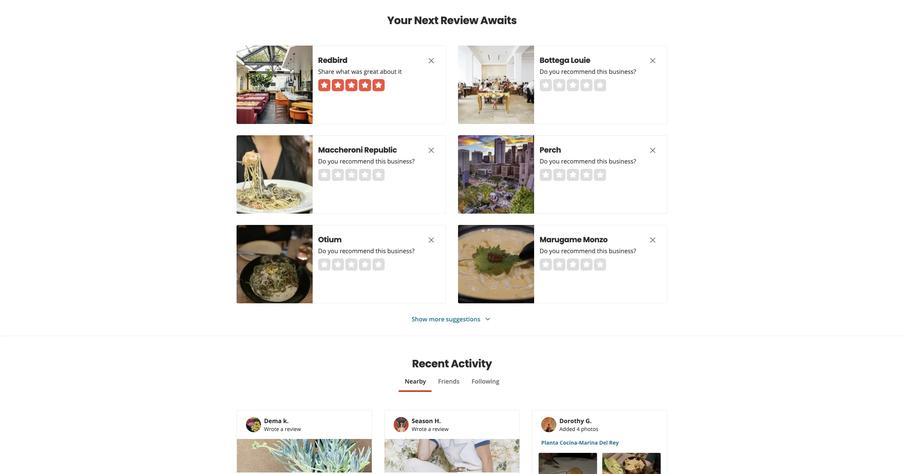 Task type: describe. For each thing, give the bounding box(es) containing it.
redbird link
[[318, 55, 413, 66]]

recommend for maccheroni republic
[[340, 157, 374, 165]]

bottega louie
[[540, 55, 591, 66]]

marina
[[579, 439, 598, 446]]

rating element down perch link
[[540, 169, 606, 181]]

dema k. link
[[264, 417, 289, 425]]

rating element for marugame
[[540, 259, 606, 271]]

louie
[[571, 55, 591, 66]]

business? for monzo
[[609, 247, 636, 255]]

activity
[[451, 356, 492, 371]]

h.
[[435, 417, 441, 425]]

otium
[[318, 234, 342, 245]]

great
[[364, 67, 379, 76]]

rating element down otium 'link'
[[318, 259, 385, 271]]

tab list inside explore recent activity section section
[[237, 377, 668, 392]]

1 open photo lightbox image from the left
[[539, 453, 597, 474]]

photo of marugame monzo image
[[458, 225, 534, 303]]

season h. link
[[412, 417, 441, 425]]

do for marugame monzo
[[540, 247, 548, 255]]

photo of season h. image
[[394, 417, 409, 432]]

review
[[441, 13, 479, 28]]

dorothy g. added 4 photos
[[560, 417, 599, 433]]

2 open photo lightbox image from the left
[[603, 453, 661, 474]]

(no rating) image for bottega
[[540, 79, 606, 91]]

photo of redbird image
[[237, 46, 313, 124]]

recommend for perch
[[562, 157, 596, 165]]

photo of perch image
[[458, 135, 534, 214]]

recommend for marugame monzo
[[562, 247, 596, 255]]

suggestions
[[446, 315, 481, 323]]

your
[[387, 13, 412, 28]]

dismiss card image for redbird
[[427, 56, 436, 65]]

rey
[[609, 439, 619, 446]]

this for perch
[[597, 157, 608, 165]]

business? down perch link
[[609, 157, 636, 165]]

review for h.
[[433, 425, 449, 433]]

do you recommend this business? for marugame monzo
[[540, 247, 636, 255]]

added
[[560, 425, 576, 433]]

do you recommend this business? for otium
[[318, 247, 415, 255]]

recent activity
[[412, 356, 492, 371]]

more
[[429, 315, 445, 323]]

this for bottega louie
[[597, 67, 608, 76]]

dismiss card image for maccheroni republic
[[427, 146, 436, 155]]

dema k. wrote a review
[[264, 417, 301, 433]]

planta cocina-marina del rey link
[[541, 439, 658, 447]]

bottega louie link
[[540, 55, 634, 66]]

review for k.
[[285, 425, 301, 433]]

maccheroni republic link
[[318, 145, 413, 155]]

following
[[472, 377, 500, 385]]

do for maccheroni republic
[[318, 157, 326, 165]]

marugame monzo link
[[540, 234, 634, 245]]

season
[[412, 417, 433, 425]]

recommend for otium
[[340, 247, 374, 255]]

perch
[[540, 145, 561, 155]]

photo of dorothy g. image
[[541, 417, 557, 432]]

dorothy
[[560, 417, 584, 425]]

do for otium
[[318, 247, 326, 255]]

rating element for maccheroni
[[318, 169, 385, 181]]

you for marugame monzo
[[550, 247, 560, 255]]

about
[[380, 67, 397, 76]]

nearby
[[405, 377, 426, 385]]

business? down otium 'link'
[[388, 247, 415, 255]]

monzo
[[583, 234, 608, 245]]

photo of dema k. image
[[246, 417, 261, 432]]

maccheroni republic
[[318, 145, 397, 155]]

dismiss card image for marugame monzo
[[649, 235, 658, 244]]

this for otium
[[376, 247, 386, 255]]

(no rating) image for maccheroni
[[318, 169, 385, 181]]

season h. wrote a review
[[412, 417, 449, 433]]



Task type: locate. For each thing, give the bounding box(es) containing it.
planta
[[541, 439, 559, 446]]

1 a from the left
[[281, 425, 284, 433]]

this down perch link
[[597, 157, 608, 165]]

do you recommend this business? for maccheroni republic
[[318, 157, 415, 165]]

you for perch
[[550, 157, 560, 165]]

do you recommend this business? for bottega louie
[[540, 67, 636, 76]]

redbird
[[318, 55, 348, 66]]

k.
[[283, 417, 289, 425]]

do you recommend this business? down maccheroni republic link
[[318, 157, 415, 165]]

review down k.
[[285, 425, 301, 433]]

do for bottega louie
[[540, 67, 548, 76]]

4
[[577, 425, 580, 433]]

review down the h.
[[433, 425, 449, 433]]

this down otium 'link'
[[376, 247, 386, 255]]

do down bottega
[[540, 67, 548, 76]]

open photo lightbox image down rey
[[603, 453, 661, 474]]

this for marugame monzo
[[597, 247, 608, 255]]

share what was great about it
[[318, 67, 402, 76]]

24 chevron down v2 image
[[484, 315, 493, 324]]

do down maccheroni
[[318, 157, 326, 165]]

dismiss card image
[[427, 56, 436, 65], [649, 56, 658, 65], [649, 235, 658, 244]]

do
[[540, 67, 548, 76], [318, 157, 326, 165], [540, 157, 548, 165], [318, 247, 326, 255], [540, 247, 548, 255]]

a for season
[[428, 425, 431, 433]]

next
[[414, 13, 439, 28]]

2 review from the left
[[433, 425, 449, 433]]

dorothy g. link
[[560, 417, 592, 425]]

0 horizontal spatial review
[[285, 425, 301, 433]]

a
[[281, 425, 284, 433], [428, 425, 431, 433]]

do for perch
[[540, 157, 548, 165]]

wrote for season h.
[[412, 425, 427, 433]]

tab list containing nearby
[[237, 377, 668, 392]]

it
[[398, 67, 402, 76]]

republic
[[365, 145, 397, 155]]

you down otium
[[328, 247, 338, 255]]

recent
[[412, 356, 449, 371]]

you for bottega louie
[[550, 67, 560, 76]]

(no rating) image for marugame
[[540, 259, 606, 271]]

recommend
[[562, 67, 596, 76], [340, 157, 374, 165], [562, 157, 596, 165], [340, 247, 374, 255], [562, 247, 596, 255]]

rating element down bottega louie
[[540, 79, 606, 91]]

a down season h. link
[[428, 425, 431, 433]]

5 star rating image
[[318, 79, 385, 91]]

wrote down the dema
[[264, 425, 279, 433]]

(no rating) image down marugame monzo
[[540, 259, 606, 271]]

1 horizontal spatial a
[[428, 425, 431, 433]]

(no rating) image down bottega louie
[[540, 79, 606, 91]]

0 horizontal spatial wrote
[[264, 425, 279, 433]]

0 horizontal spatial a
[[281, 425, 284, 433]]

wrote down season
[[412, 425, 427, 433]]

do you recommend this business? for perch
[[540, 157, 636, 165]]

you down marugame
[[550, 247, 560, 255]]

do you recommend this business? down bottega louie link
[[540, 67, 636, 76]]

marugame monzo
[[540, 234, 608, 245]]

this
[[597, 67, 608, 76], [376, 157, 386, 165], [597, 157, 608, 165], [376, 247, 386, 255], [597, 247, 608, 255]]

otium link
[[318, 234, 413, 245]]

planta cocina-marina del rey
[[541, 439, 619, 446]]

business? for louie
[[609, 67, 636, 76]]

0 horizontal spatial open photo lightbox image
[[539, 453, 597, 474]]

you down bottega
[[550, 67, 560, 76]]

(no rating) image
[[540, 79, 606, 91], [318, 169, 385, 181], [540, 169, 606, 181], [318, 259, 385, 271], [540, 259, 606, 271]]

wrote for dema k.
[[264, 425, 279, 433]]

wrote
[[264, 425, 279, 433], [412, 425, 427, 433]]

1 horizontal spatial wrote
[[412, 425, 427, 433]]

rating element down marugame monzo
[[540, 259, 606, 271]]

do down marugame
[[540, 247, 548, 255]]

this down republic
[[376, 157, 386, 165]]

do down the perch on the top of page
[[540, 157, 548, 165]]

this down monzo
[[597, 247, 608, 255]]

review
[[285, 425, 301, 433], [433, 425, 449, 433]]

1 wrote from the left
[[264, 425, 279, 433]]

this for maccheroni republic
[[376, 157, 386, 165]]

maccheroni
[[318, 145, 363, 155]]

dismiss card image
[[427, 146, 436, 155], [649, 146, 658, 155], [427, 235, 436, 244]]

business? down republic
[[388, 157, 415, 165]]

marugame
[[540, 234, 582, 245]]

show more suggestions
[[412, 315, 481, 323]]

rating element down the maccheroni republic
[[318, 169, 385, 181]]

1 horizontal spatial open photo lightbox image
[[603, 453, 661, 474]]

recommend down marugame monzo
[[562, 247, 596, 255]]

recommend down otium 'link'
[[340, 247, 374, 255]]

a down k.
[[281, 425, 284, 433]]

you
[[550, 67, 560, 76], [328, 157, 338, 165], [550, 157, 560, 165], [328, 247, 338, 255], [550, 247, 560, 255]]

business? for republic
[[388, 157, 415, 165]]

perch link
[[540, 145, 634, 155]]

dismiss card image for otium
[[427, 235, 436, 244]]

a inside season h. wrote a review
[[428, 425, 431, 433]]

do you recommend this business? down otium 'link'
[[318, 247, 415, 255]]

business? down bottega louie link
[[609, 67, 636, 76]]

recommend for bottega louie
[[562, 67, 596, 76]]

recommend down perch link
[[562, 157, 596, 165]]

do you recommend this business? down marugame monzo link
[[540, 247, 636, 255]]

open photo lightbox image
[[539, 453, 597, 474], [603, 453, 661, 474]]

your next review awaits
[[387, 13, 517, 28]]

1 review from the left
[[285, 425, 301, 433]]

wrote inside season h. wrote a review
[[412, 425, 427, 433]]

friends
[[438, 377, 460, 385]]

review inside season h. wrote a review
[[433, 425, 449, 433]]

what
[[336, 67, 350, 76]]

business? down marugame monzo link
[[609, 247, 636, 255]]

(no rating) image down the maccheroni republic
[[318, 169, 385, 181]]

photo of otium image
[[237, 225, 313, 303]]

do you recommend this business?
[[540, 67, 636, 76], [318, 157, 415, 165], [540, 157, 636, 165], [318, 247, 415, 255], [540, 247, 636, 255]]

dema
[[264, 417, 282, 425]]

2 wrote from the left
[[412, 425, 427, 433]]

share
[[318, 67, 335, 76]]

bottega
[[540, 55, 570, 66]]

rating element for bottega
[[540, 79, 606, 91]]

do you recommend this business? down perch link
[[540, 157, 636, 165]]

1 horizontal spatial review
[[433, 425, 449, 433]]

recommend down louie
[[562, 67, 596, 76]]

photo of bottega louie image
[[458, 46, 534, 124]]

you down maccheroni
[[328, 157, 338, 165]]

del
[[599, 439, 608, 446]]

you for maccheroni republic
[[328, 157, 338, 165]]

rating element
[[540, 79, 606, 91], [318, 169, 385, 181], [540, 169, 606, 181], [318, 259, 385, 271], [540, 259, 606, 271]]

was
[[352, 67, 363, 76]]

photo of maccheroni republic image
[[237, 135, 313, 214]]

(no rating) image down otium 'link'
[[318, 259, 385, 271]]

open photo lightbox image down cocina-
[[539, 453, 597, 474]]

a for dema
[[281, 425, 284, 433]]

dismiss card image for perch
[[649, 146, 658, 155]]

review inside dema k. wrote a review
[[285, 425, 301, 433]]

recommend down the maccheroni republic
[[340, 157, 374, 165]]

(no rating) image down perch link
[[540, 169, 606, 181]]

show more suggestions button
[[412, 315, 493, 324]]

a inside dema k. wrote a review
[[281, 425, 284, 433]]

explore recent activity section section
[[231, 336, 674, 474]]

business?
[[609, 67, 636, 76], [388, 157, 415, 165], [609, 157, 636, 165], [388, 247, 415, 255], [609, 247, 636, 255]]

g.
[[586, 417, 592, 425]]

cocina-
[[560, 439, 579, 446]]

you for otium
[[328, 247, 338, 255]]

tab list
[[237, 377, 668, 392]]

wrote inside dema k. wrote a review
[[264, 425, 279, 433]]

do down otium
[[318, 247, 326, 255]]

you down the perch on the top of page
[[550, 157, 560, 165]]

dismiss card image for bottega louie
[[649, 56, 658, 65]]

None radio
[[540, 79, 552, 91], [567, 79, 579, 91], [318, 169, 330, 181], [359, 169, 371, 181], [373, 169, 385, 181], [540, 169, 552, 181], [581, 169, 593, 181], [594, 169, 606, 181], [318, 259, 330, 271], [332, 259, 344, 271], [346, 259, 358, 271], [373, 259, 385, 271], [540, 259, 552, 271], [581, 259, 593, 271], [540, 79, 552, 91], [567, 79, 579, 91], [318, 169, 330, 181], [359, 169, 371, 181], [373, 169, 385, 181], [540, 169, 552, 181], [581, 169, 593, 181], [594, 169, 606, 181], [318, 259, 330, 271], [332, 259, 344, 271], [346, 259, 358, 271], [373, 259, 385, 271], [540, 259, 552, 271], [581, 259, 593, 271]]

photos
[[581, 425, 599, 433]]

None radio
[[554, 79, 566, 91], [581, 79, 593, 91], [594, 79, 606, 91], [332, 169, 344, 181], [346, 169, 358, 181], [554, 169, 566, 181], [567, 169, 579, 181], [359, 259, 371, 271], [554, 259, 566, 271], [567, 259, 579, 271], [594, 259, 606, 271], [554, 79, 566, 91], [581, 79, 593, 91], [594, 79, 606, 91], [332, 169, 344, 181], [346, 169, 358, 181], [554, 169, 566, 181], [567, 169, 579, 181], [359, 259, 371, 271], [554, 259, 566, 271], [567, 259, 579, 271], [594, 259, 606, 271]]

this down bottega louie link
[[597, 67, 608, 76]]

awaits
[[481, 13, 517, 28]]

2 a from the left
[[428, 425, 431, 433]]

show
[[412, 315, 428, 323]]



Task type: vqa. For each thing, say whether or not it's contained in the screenshot.
Brooklyn, to the middle
no



